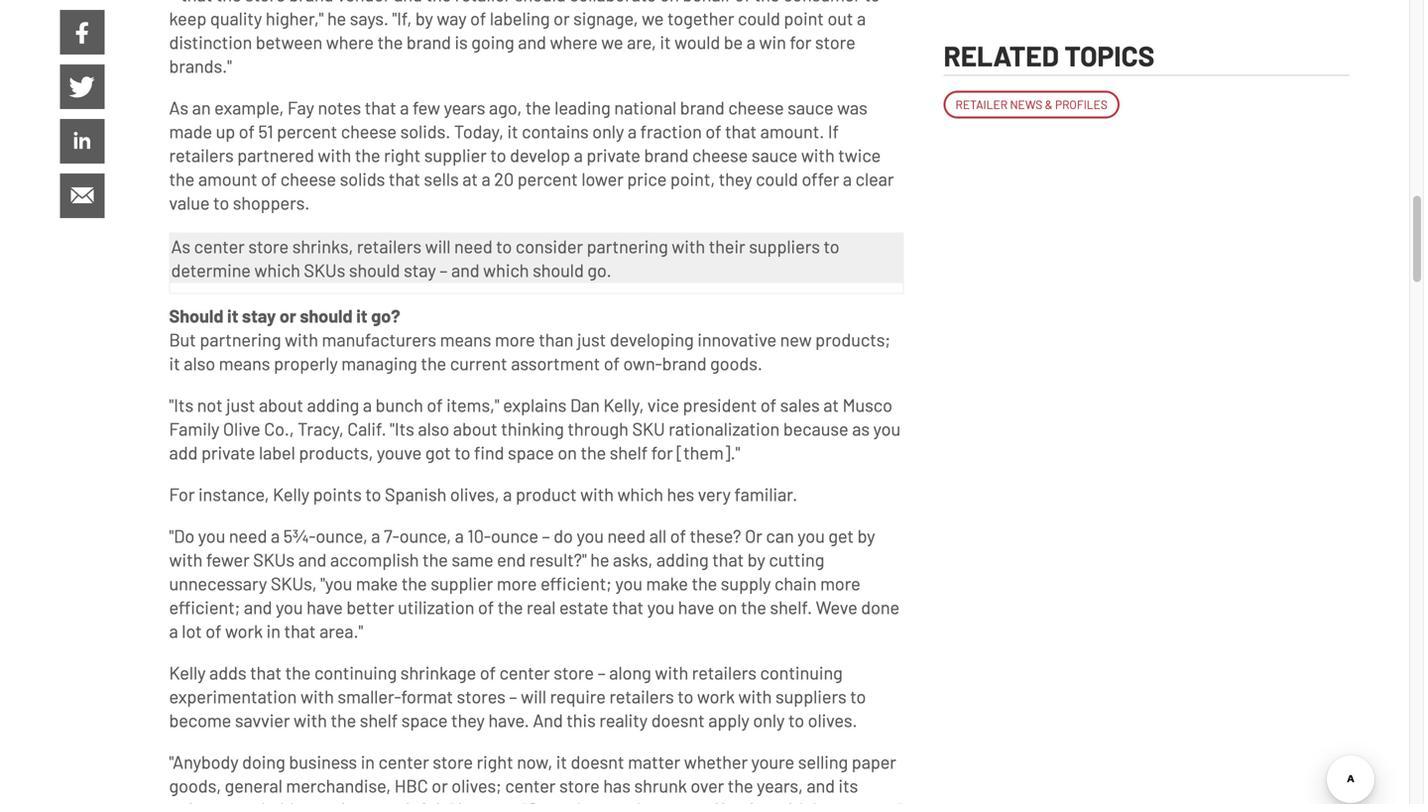Task type: vqa. For each thing, say whether or not it's contained in the screenshot.
the top or
yes



Task type: locate. For each thing, give the bounding box(es) containing it.
a left 10-
[[455, 525, 464, 546]]

[them]."
[[677, 442, 740, 463]]

"anybody
[[169, 751, 239, 773]]

skus inside as center store shrinks, retailers will need to consider partnering with their suppliers to determine which skus should stay – and which should go.
[[304, 259, 345, 281]]

the
[[526, 97, 551, 118], [355, 144, 380, 166], [169, 168, 195, 190], [421, 353, 446, 374], [581, 442, 606, 463], [423, 549, 448, 570], [402, 573, 427, 594], [692, 573, 717, 594], [498, 597, 523, 618], [741, 597, 766, 618], [285, 662, 311, 683], [331, 710, 356, 731], [728, 775, 753, 796]]

which left hes
[[617, 484, 663, 505]]

1 horizontal spatial space
[[508, 442, 554, 463]]

of inside should it stay or should it go? but partnering with manufacturers means more than just developing innovative new products; it also means properly managing the current assortment of own-brand goods.
[[604, 353, 620, 374]]

0 horizontal spatial space
[[401, 710, 448, 731]]

percent
[[277, 121, 337, 142], [517, 168, 578, 190]]

1 vertical spatial will
[[521, 686, 546, 707]]

0 horizontal spatial about
[[259, 394, 303, 416]]

7-
[[384, 525, 399, 546]]

you
[[873, 418, 901, 439], [198, 525, 225, 546], [577, 525, 604, 546], [798, 525, 825, 546], [615, 573, 643, 594], [276, 597, 303, 618], [647, 597, 675, 618]]

0 vertical spatial shelf
[[610, 442, 648, 463]]

1 vertical spatial space
[[401, 710, 448, 731]]

1 vertical spatial kelly
[[169, 662, 206, 683]]

brand up fraction at top
[[680, 97, 725, 118]]

store inside as center store shrinks, retailers will need to consider partnering with their suppliers to determine which skus should stay – and which should go.
[[248, 236, 289, 257]]

0 horizontal spatial skus
[[253, 549, 295, 570]]

fraction
[[640, 121, 702, 142]]

better
[[346, 597, 394, 618]]

can
[[766, 525, 794, 546]]

stay inside as center store shrinks, retailers will need to consider partnering with their suppliers to determine which skus should stay – and which should go.
[[404, 259, 436, 281]]

2 vertical spatial brand
[[662, 353, 707, 374]]

at
[[462, 168, 478, 190], [824, 394, 839, 416]]

retailers right shrinks,
[[357, 236, 422, 257]]

0 horizontal spatial adding
[[307, 394, 359, 416]]

and down 5¾-
[[298, 549, 327, 570]]

"do
[[169, 525, 195, 546]]

0 horizontal spatial shelf
[[360, 710, 398, 731]]

kelly
[[273, 484, 309, 505], [169, 662, 206, 683]]

it down ago,
[[507, 121, 518, 142]]

the inside "its not just about adding a bunch of items," explains dan kelly, vice president of sales at musco family olive co., tracy, calif. "its also about thinking through sku rationalization because as you add private label products, youve got to find space on the shelf for [them]."
[[581, 442, 606, 463]]

shrinkage
[[400, 662, 476, 683]]

0 horizontal spatial will
[[425, 236, 451, 257]]

retailers inside as an example, fay notes that a few years ago, the leading national brand cheese sauce was made up of 51 percent cheese solids. today, it contains only a fraction of that amount. if retailers partnered with the right supplier to develop a private brand cheese sauce with twice the amount of cheese solids that sells at a 20 percent lower price point, they could offer a clear value to shoppers.
[[169, 144, 234, 166]]

1 horizontal spatial right
[[477, 751, 513, 773]]

they left could
[[719, 168, 752, 190]]

more inside "anybody doing business in center store right now, it doesnt matter whether youre selling paper goods, general merchandise, hbc or olives; center store has shrunk over the years, and its going to probably continue to shrink," he says. "so we have to be more effective with less space."
[[659, 799, 699, 804]]

0 vertical spatial sauce
[[788, 97, 834, 118]]

stay inside should it stay or should it go? but partnering with manufacturers means more than just developing innovative new products; it also means properly managing the current assortment of own-brand goods.
[[242, 305, 276, 326]]

suppliers up olives.
[[776, 686, 847, 707]]

the up effective
[[728, 775, 753, 796]]

to down offer
[[824, 236, 840, 257]]

retailer news & profiles link
[[944, 91, 1120, 118]]

points
[[313, 484, 362, 505]]

1 vertical spatial partnering
[[200, 329, 281, 350]]

0 horizontal spatial continuing
[[314, 662, 397, 683]]

the inside should it stay or should it go? but partnering with manufacturers means more than just developing innovative new products; it also means properly managing the current assortment of own-brand goods.
[[421, 353, 446, 374]]

0 horizontal spatial make
[[356, 573, 398, 594]]

in
[[266, 620, 281, 642], [361, 751, 375, 773]]

adding inside "do you need a 5¾-ounce, a 7-ounce, a 10-ounce – do you need all of these? or can you get by with fewer skus and accomplish the same end result?" he asks, adding that by cutting unnecessary skus, "you make the supplier more efficient; you make the supply chain more efficient; and you have better utilization of the real estate that you have on the shelf. weve done a lot of work in that area."
[[656, 549, 709, 570]]

leading
[[555, 97, 611, 118]]

also inside should it stay or should it go? but partnering with manufacturers means more than just developing innovative new products; it also means properly managing the current assortment of own-brand goods.
[[184, 353, 215, 374]]

on inside "its not just about adding a bunch of items," explains dan kelly, vice president of sales at musco family olive co., tracy, calif. "its also about thinking through sku rationalization because as you add private label products, youve got to find space on the shelf for [them]."
[[558, 442, 577, 463]]

kelly up 5¾-
[[273, 484, 309, 505]]

–
[[440, 259, 448, 281], [542, 525, 550, 546], [598, 662, 606, 683], [509, 686, 517, 707]]

says.
[[481, 799, 519, 804]]

just up olive
[[226, 394, 255, 416]]

product
[[516, 484, 577, 505]]

private
[[587, 144, 641, 166], [201, 442, 255, 463]]

it inside "anybody doing business in center store right now, it doesnt matter whether youre selling paper goods, general merchandise, hbc or olives; center store has shrunk over the years, and its going to probably continue to shrink," he says. "so we have to be more effective with less space."
[[556, 751, 567, 773]]

he inside "anybody doing business in center store right now, it doesnt matter whether youre selling paper goods, general merchandise, hbc or olives; center store has shrunk over the years, and its going to probably continue to shrink," he says. "so we have to be more effective with less space."
[[458, 799, 477, 804]]

1 horizontal spatial make
[[646, 573, 688, 594]]

it right now,
[[556, 751, 567, 773]]

space
[[508, 442, 554, 463], [401, 710, 448, 731]]

as inside as center store shrinks, retailers will need to consider partnering with their suppliers to determine which skus should stay – and which should go.
[[171, 236, 191, 257]]

retailer
[[956, 97, 1008, 111]]

add
[[169, 442, 198, 463]]

they inside as an example, fay notes that a few years ago, the leading national brand cheese sauce was made up of 51 percent cheese solids. today, it contains only a fraction of that amount. if retailers partnered with the right supplier to develop a private brand cheese sauce with twice the amount of cheese solids that sells at a 20 percent lower price point, they could offer a clear value to shoppers.
[[719, 168, 752, 190]]

lot
[[182, 620, 202, 642]]

savvier
[[235, 710, 290, 731]]

1 vertical spatial about
[[453, 418, 498, 439]]

0 vertical spatial at
[[462, 168, 478, 190]]

developing
[[610, 329, 694, 350]]

right down solids.
[[384, 144, 421, 166]]

family
[[169, 418, 219, 439]]

it down but
[[169, 353, 180, 374]]

effective
[[703, 799, 772, 804]]

1 vertical spatial in
[[361, 751, 375, 773]]

0 vertical spatial will
[[425, 236, 451, 257]]

center up the stores
[[499, 662, 550, 683]]

0 horizontal spatial only
[[592, 121, 624, 142]]

1 vertical spatial sauce
[[752, 144, 798, 166]]

0 horizontal spatial right
[[384, 144, 421, 166]]

vice
[[648, 394, 679, 416]]

of left own-
[[604, 353, 620, 374]]

the down the smaller-
[[331, 710, 356, 731]]

asks,
[[613, 549, 653, 570]]

0 vertical spatial only
[[592, 121, 624, 142]]

as an example, fay notes that a few years ago, the leading national brand cheese sauce was made up of 51 percent cheese solids. today, it contains only a fraction of that amount. if retailers partnered with the right supplier to develop a private brand cheese sauce with twice the amount of cheese solids that sells at a 20 percent lower price point, they could offer a clear value to shoppers.
[[169, 97, 894, 213]]

as for as an example, fay notes that a few years ago, the leading national brand cheese sauce was made up of 51 percent cheese solids. today, it contains only a fraction of that amount. if retailers partnered with the right supplier to develop a private brand cheese sauce with twice the amount of cheese solids that sells at a 20 percent lower price point, they could offer a clear value to shoppers.
[[169, 97, 189, 118]]

we
[[551, 799, 573, 804]]

years
[[444, 97, 485, 118]]

ounce, down spanish
[[399, 525, 451, 546]]

doesnt up the matter
[[651, 710, 705, 731]]

efficient;
[[541, 573, 612, 594], [169, 597, 240, 618]]

retailers up apply
[[692, 662, 757, 683]]

linkedin link
[[60, 119, 105, 164]]

1 horizontal spatial in
[[361, 751, 375, 773]]

0 vertical spatial they
[[719, 168, 752, 190]]

private down olive
[[201, 442, 255, 463]]

1 horizontal spatial private
[[587, 144, 641, 166]]

label
[[259, 442, 295, 463]]

0 horizontal spatial "its
[[169, 394, 194, 416]]

continuing up the smaller-
[[314, 662, 397, 683]]

these?
[[690, 525, 741, 546]]

with inside as center store shrinks, retailers will need to consider partnering with their suppliers to determine which skus should stay – and which should go.
[[672, 236, 705, 257]]

email image
[[60, 174, 105, 218]]

dan
[[570, 394, 600, 416]]

1 horizontal spatial will
[[521, 686, 546, 707]]

shelf inside "its not just about adding a bunch of items," explains dan kelly, vice president of sales at musco family olive co., tracy, calif. "its also about thinking through sku rationalization because as you add private label products, youve got to find space on the shelf for [them]."
[[610, 442, 648, 463]]

business
[[289, 751, 357, 773]]

of up shoppers.
[[261, 168, 277, 190]]

which
[[254, 259, 300, 281], [483, 259, 529, 281], [617, 484, 663, 505]]

5¾-
[[283, 525, 316, 546]]

0 horizontal spatial on
[[558, 442, 577, 463]]

with down "do
[[169, 549, 203, 570]]

1 vertical spatial on
[[718, 597, 737, 618]]

0 horizontal spatial just
[[226, 394, 255, 416]]

0 vertical spatial percent
[[277, 121, 337, 142]]

2 make from the left
[[646, 573, 688, 594]]

as center store shrinks, retailers will need to consider partnering with their suppliers to determine which skus should stay – and which should go.
[[171, 236, 840, 281]]

1 vertical spatial doesnt
[[571, 751, 624, 773]]

adding inside "its not just about adding a bunch of items," explains dan kelly, vice president of sales at musco family olive co., tracy, calif. "its also about thinking through sku rationalization because as you add private label products, youve got to find space on the shelf for [them]."
[[307, 394, 359, 416]]

lower
[[582, 168, 624, 190]]

space down thinking
[[508, 442, 554, 463]]

2 continuing from the left
[[760, 662, 843, 683]]

means up the 'current'
[[440, 329, 491, 350]]

a left lot
[[169, 620, 178, 642]]

could
[[756, 168, 798, 190]]

that inside the 'kelly adds that the continuing shrinkage of center store – along with retailers continuing experimentation with smaller-format stores – will require retailers to work with suppliers to become savvier with the shelf space they have. and this reality doesnt apply only to olives.'
[[250, 662, 282, 683]]

0 horizontal spatial work
[[225, 620, 263, 642]]

1 horizontal spatial means
[[440, 329, 491, 350]]

1 vertical spatial work
[[697, 686, 735, 707]]

at up because
[[824, 394, 839, 416]]

and up the 'current'
[[451, 259, 480, 281]]

with down years,
[[775, 799, 809, 804]]

sauce up amount.
[[788, 97, 834, 118]]

the left the 'current'
[[421, 353, 446, 374]]

1 vertical spatial means
[[219, 353, 270, 374]]

now,
[[517, 751, 553, 773]]

which down consider
[[483, 259, 529, 281]]

also down but
[[184, 353, 215, 374]]

the up solids
[[355, 144, 380, 166]]

1 vertical spatial he
[[458, 799, 477, 804]]

right
[[384, 144, 421, 166], [477, 751, 513, 773]]

suppliers inside the 'kelly adds that the continuing shrinkage of center store – along with retailers continuing experimentation with smaller-format stores – will require retailers to work with suppliers to become savvier with the shelf space they have. and this reality doesnt apply only to olives.'
[[776, 686, 847, 707]]

store up require
[[554, 662, 594, 683]]

1 vertical spatial stay
[[242, 305, 276, 326]]

"you
[[320, 573, 352, 594]]

whether
[[684, 751, 748, 773]]

1 vertical spatial brand
[[644, 144, 689, 166]]

1 vertical spatial just
[[226, 394, 255, 416]]

it left go?
[[356, 305, 368, 326]]

related topics
[[944, 39, 1155, 72]]

1 horizontal spatial only
[[753, 710, 785, 731]]

1 horizontal spatial doesnt
[[651, 710, 705, 731]]

with
[[318, 144, 351, 166], [801, 144, 835, 166], [672, 236, 705, 257], [285, 329, 318, 350], [580, 484, 614, 505], [169, 549, 203, 570], [655, 662, 689, 683], [300, 686, 334, 707], [738, 686, 772, 707], [294, 710, 327, 731], [775, 799, 809, 804]]

retailers inside as center store shrinks, retailers will need to consider partnering with their suppliers to determine which skus should stay – and which should go.
[[357, 236, 422, 257]]

0 horizontal spatial at
[[462, 168, 478, 190]]

0 vertical spatial doesnt
[[651, 710, 705, 731]]

the down through
[[581, 442, 606, 463]]

space down format
[[401, 710, 448, 731]]

0 vertical spatial as
[[169, 97, 189, 118]]

as left an
[[169, 97, 189, 118]]

to up 20
[[490, 144, 506, 166]]

0 horizontal spatial private
[[201, 442, 255, 463]]

and inside "anybody doing business in center store right now, it doesnt matter whether youre selling paper goods, general merchandise, hbc or olives; center store has shrunk over the years, and its going to probably continue to shrink," he says. "so we have to be more effective with less space."
[[807, 775, 835, 796]]

or
[[280, 305, 296, 326], [432, 775, 448, 796]]

0 horizontal spatial he
[[458, 799, 477, 804]]

1 horizontal spatial work
[[697, 686, 735, 707]]

0 horizontal spatial percent
[[277, 121, 337, 142]]

supplier up sells
[[424, 144, 487, 166]]

0 horizontal spatial also
[[184, 353, 215, 374]]

partnering inside should it stay or should it go? but partnering with manufacturers means more than just developing innovative new products; it also means properly managing the current assortment of own-brand goods.
[[200, 329, 281, 350]]

national
[[614, 97, 677, 118]]

0 vertical spatial private
[[587, 144, 641, 166]]

adding
[[307, 394, 359, 416], [656, 549, 709, 570]]

as for as center store shrinks, retailers will need to consider partnering with their suppliers to determine which skus should stay – and which should go.
[[171, 236, 191, 257]]

that down these?
[[712, 549, 744, 570]]

1 horizontal spatial "its
[[390, 418, 414, 439]]

need up asks,
[[607, 525, 646, 546]]

0 vertical spatial just
[[577, 329, 606, 350]]

right inside "anybody doing business in center store right now, it doesnt matter whether youre selling paper goods, general merchandise, hbc or olives; center store has shrunk over the years, and its going to probably continue to shrink," he says. "so we have to be more effective with less space."
[[477, 751, 513, 773]]

center inside as center store shrinks, retailers will need to consider partnering with their suppliers to determine which skus should stay – and which should go.
[[194, 236, 245, 257]]

brand down developing
[[662, 353, 707, 374]]

shelf.
[[770, 597, 812, 618]]

go.
[[588, 259, 612, 281]]

kelly inside the 'kelly adds that the continuing shrinkage of center store – along with retailers continuing experimentation with smaller-format stores – will require retailers to work with suppliers to become savvier with the shelf space they have. and this reality doesnt apply only to olives.'
[[169, 662, 206, 683]]

1 vertical spatial skus
[[253, 549, 295, 570]]

they down the stores
[[451, 710, 485, 731]]

youre
[[751, 751, 795, 773]]

point,
[[670, 168, 715, 190]]

0 vertical spatial space
[[508, 442, 554, 463]]

1 horizontal spatial ounce,
[[399, 525, 451, 546]]

you inside "its not just about adding a bunch of items," explains dan kelly, vice president of sales at musco family olive co., tracy, calif. "its also about thinking through sku rationalization because as you add private label products, youve got to find space on the shelf for [them]."
[[873, 418, 901, 439]]

real
[[527, 597, 556, 618]]

more up weve
[[820, 573, 861, 594]]

only right apply
[[753, 710, 785, 731]]

1 horizontal spatial have
[[577, 799, 613, 804]]

1 vertical spatial only
[[753, 710, 785, 731]]

1 ounce, from the left
[[316, 525, 368, 546]]

the up the utilization
[[402, 573, 427, 594]]

supplier inside "do you need a 5¾-ounce, a 7-ounce, a 10-ounce – do you need all of these? or can you get by with fewer skus and accomplish the same end result?" he asks, adding that by cutting unnecessary skus, "you make the supplier more efficient; you make the supply chain more efficient; and you have better utilization of the real estate that you have on the shelf. weve done a lot of work in that area."
[[431, 573, 493, 594]]

along
[[609, 662, 651, 683]]

to
[[490, 144, 506, 166], [213, 192, 229, 213], [496, 236, 512, 257], [824, 236, 840, 257], [455, 442, 471, 463], [365, 484, 381, 505], [678, 686, 694, 707], [850, 686, 866, 707], [788, 710, 804, 731], [216, 799, 232, 804], [378, 799, 394, 804], [617, 799, 633, 804]]

0 horizontal spatial partnering
[[200, 329, 281, 350]]

0 horizontal spatial stay
[[242, 305, 276, 326]]

0 vertical spatial "its
[[169, 394, 194, 416]]

– left the along
[[598, 662, 606, 683]]

on
[[558, 442, 577, 463], [718, 597, 737, 618]]

to inside "its not just about adding a bunch of items," explains dan kelly, vice president of sales at musco family olive co., tracy, calif. "its also about thinking through sku rationalization because as you add private label products, youve got to find space on the shelf for [them]."
[[455, 442, 471, 463]]

1 vertical spatial at
[[824, 394, 839, 416]]

1 horizontal spatial just
[[577, 329, 606, 350]]

partnering down should
[[200, 329, 281, 350]]

have down has
[[577, 799, 613, 804]]

end
[[497, 549, 526, 570]]

1 vertical spatial right
[[477, 751, 513, 773]]

store inside the 'kelly adds that the continuing shrinkage of center store – along with retailers continuing experimentation with smaller-format stores – will require retailers to work with suppliers to become savvier with the shelf space they have. and this reality doesnt apply only to olives.'
[[554, 662, 594, 683]]

right inside as an example, fay notes that a few years ago, the leading national brand cheese sauce was made up of 51 percent cheese solids. today, it contains only a fraction of that amount. if retailers partnered with the right supplier to develop a private brand cheese sauce with twice the amount of cheese solids that sells at a 20 percent lower price point, they could offer a clear value to shoppers.
[[384, 144, 421, 166]]

make down asks,
[[646, 573, 688, 594]]

partnering up go.
[[587, 236, 668, 257]]

a up calif.
[[363, 394, 372, 416]]

1 vertical spatial efficient;
[[169, 597, 240, 618]]

brand
[[680, 97, 725, 118], [644, 144, 689, 166], [662, 353, 707, 374]]

or
[[745, 525, 763, 546]]

1 vertical spatial suppliers
[[776, 686, 847, 707]]

facebook link
[[60, 10, 105, 55]]

cheese up amount.
[[728, 97, 784, 118]]

– down sells
[[440, 259, 448, 281]]

0 vertical spatial suppliers
[[749, 236, 820, 257]]

0 horizontal spatial in
[[266, 620, 281, 642]]

doesnt inside the 'kelly adds that the continuing shrinkage of center store – along with retailers continuing experimentation with smaller-format stores – will require retailers to work with suppliers to become savvier with the shelf space they have. and this reality doesnt apply only to olives.'
[[651, 710, 705, 731]]

1 vertical spatial also
[[418, 418, 449, 439]]

0 vertical spatial right
[[384, 144, 421, 166]]

private inside as an example, fay notes that a few years ago, the leading national brand cheese sauce was made up of 51 percent cheese solids. today, it contains only a fraction of that amount. if retailers partnered with the right supplier to develop a private brand cheese sauce with twice the amount of cheese solids that sells at a 20 percent lower price point, they could offer a clear value to shoppers.
[[587, 144, 641, 166]]

sauce up could
[[752, 144, 798, 166]]

1 horizontal spatial or
[[432, 775, 448, 796]]

1 vertical spatial or
[[432, 775, 448, 796]]

with up properly in the top of the page
[[285, 329, 318, 350]]

1 horizontal spatial percent
[[517, 168, 578, 190]]

0 vertical spatial efficient;
[[541, 573, 612, 594]]

that left sells
[[389, 168, 420, 190]]

0 vertical spatial means
[[440, 329, 491, 350]]

twitter image
[[60, 64, 105, 109]]

0 vertical spatial skus
[[304, 259, 345, 281]]

store
[[248, 236, 289, 257], [554, 662, 594, 683], [433, 751, 473, 773], [559, 775, 600, 796]]

kelly,
[[603, 394, 644, 416]]

1 horizontal spatial also
[[418, 418, 449, 439]]

as inside as an example, fay notes that a few years ago, the leading national brand cheese sauce was made up of 51 percent cheese solids. today, it contains only a fraction of that amount. if retailers partnered with the right supplier to develop a private brand cheese sauce with twice the amount of cheese solids that sells at a 20 percent lower price point, they could offer a clear value to shoppers.
[[169, 97, 189, 118]]

skus inside "do you need a 5¾-ounce, a 7-ounce, a 10-ounce – do you need all of these? or can you get by with fewer skus and accomplish the same end result?" he asks, adding that by cutting unnecessary skus, "you make the supplier more efficient; you make the supply chain more efficient; and you have better utilization of the real estate that you have on the shelf. weve done a lot of work in that area."
[[253, 549, 295, 570]]

should
[[349, 259, 400, 281], [533, 259, 584, 281], [300, 305, 353, 326]]

clear
[[856, 168, 894, 190]]

work inside "do you need a 5¾-ounce, a 7-ounce, a 10-ounce – do you need all of these? or can you get by with fewer skus and accomplish the same end result?" he asks, adding that by cutting unnecessary skus, "you make the supplier more efficient; you make the supply chain more efficient; and you have better utilization of the real estate that you have on the shelf. weve done a lot of work in that area."
[[225, 620, 263, 642]]

with up solids
[[318, 144, 351, 166]]

right up the olives;
[[477, 751, 513, 773]]

fewer
[[206, 549, 250, 570]]

bunch
[[376, 394, 423, 416]]

that left area."
[[284, 620, 316, 642]]

and
[[533, 710, 563, 731]]

with right product
[[580, 484, 614, 505]]

with left their
[[672, 236, 705, 257]]

means up not on the left of the page
[[219, 353, 270, 374]]

1 horizontal spatial by
[[857, 525, 875, 546]]

need up fewer
[[229, 525, 267, 546]]

skus
[[304, 259, 345, 281], [253, 549, 295, 570]]

value
[[169, 192, 210, 213]]

in up 'merchandise,'
[[361, 751, 375, 773]]

have inside "anybody doing business in center store right now, it doesnt matter whether youre selling paper goods, general merchandise, hbc or olives; center store has shrunk over the years, and its going to probably continue to shrink," he says. "so we have to be more effective with less space."
[[577, 799, 613, 804]]

0 vertical spatial supplier
[[424, 144, 487, 166]]

determine
[[171, 259, 251, 281]]

will down sells
[[425, 236, 451, 257]]

in inside "do you need a 5¾-ounce, a 7-ounce, a 10-ounce – do you need all of these? or can you get by with fewer skus and accomplish the same end result?" he asks, adding that by cutting unnecessary skus, "you make the supplier more efficient; you make the supply chain more efficient; and you have better utilization of the real estate that you have on the shelf. weve done a lot of work in that area."
[[266, 620, 281, 642]]

continuing up olives.
[[760, 662, 843, 683]]

1 vertical spatial they
[[451, 710, 485, 731]]

also inside "its not just about adding a bunch of items," explains dan kelly, vice president of sales at musco family olive co., tracy, calif. "its also about thinking through sku rationalization because as you add private label products, youve got to find space on the shelf for [them]."
[[418, 418, 449, 439]]

1 vertical spatial supplier
[[431, 573, 493, 594]]

"so
[[523, 799, 548, 804]]

supplier
[[424, 144, 487, 166], [431, 573, 493, 594]]

adding down the all
[[656, 549, 709, 570]]

or up shrink," at the bottom left of page
[[432, 775, 448, 796]]

1 horizontal spatial stay
[[404, 259, 436, 281]]

the up contains
[[526, 97, 551, 118]]

linkedin image
[[60, 119, 105, 164]]

shelf down sku on the bottom of the page
[[610, 442, 648, 463]]

0 vertical spatial he
[[590, 549, 609, 570]]

0 vertical spatial work
[[225, 620, 263, 642]]

just right than
[[577, 329, 606, 350]]

will inside the 'kelly adds that the continuing shrinkage of center store – along with retailers continuing experimentation with smaller-format stores – will require retailers to work with suppliers to become savvier with the shelf space they have. and this reality doesnt apply only to olives.'
[[521, 686, 546, 707]]

experimentation
[[169, 686, 297, 707]]

its
[[839, 775, 858, 796]]

solids
[[340, 168, 385, 190]]



Task type: describe. For each thing, give the bounding box(es) containing it.
today,
[[454, 121, 504, 142]]

of right fraction at top
[[706, 121, 722, 142]]

supply
[[721, 573, 771, 594]]

with up the business
[[294, 710, 327, 731]]

was
[[837, 97, 868, 118]]

spanish
[[385, 484, 447, 505]]

years,
[[757, 775, 803, 796]]

format
[[401, 686, 453, 707]]

0 horizontal spatial by
[[748, 549, 765, 570]]

utilization
[[398, 597, 474, 618]]

"its not just about adding a bunch of items," explains dan kelly, vice president of sales at musco family olive co., tracy, calif. "its also about thinking through sku rationalization because as you add private label products, youve got to find space on the shelf for [them]."
[[169, 394, 901, 463]]

of right lot
[[206, 620, 222, 642]]

for
[[169, 484, 195, 505]]

should it stay or should it go? but partnering with manufacturers means more than just developing innovative new products; it also means properly managing the current assortment of own-brand goods.
[[169, 305, 891, 374]]

facebook image
[[60, 10, 105, 55]]

area."
[[319, 620, 363, 642]]

2 ounce, from the left
[[399, 525, 451, 546]]

few
[[413, 97, 440, 118]]

store up we
[[559, 775, 600, 796]]

– inside "do you need a 5¾-ounce, a 7-ounce, a 10-ounce – do you need all of these? or can you get by with fewer skus and accomplish the same end result?" he asks, adding that by cutting unnecessary skus, "you make the supplier more efficient; you make the supply chain more efficient; and you have better utilization of the real estate that you have on the shelf. weve done a lot of work in that area."
[[542, 525, 550, 546]]

new
[[780, 329, 812, 350]]

a down contains
[[574, 144, 583, 166]]

need inside as center store shrinks, retailers will need to consider partnering with their suppliers to determine which skus should stay – and which should go.
[[454, 236, 493, 257]]

0 horizontal spatial which
[[254, 259, 300, 281]]

cheese down notes
[[341, 121, 397, 142]]

but
[[169, 329, 196, 350]]

should up go?
[[349, 259, 400, 281]]

to down 'amount'
[[213, 192, 229, 213]]

become
[[169, 710, 231, 731]]

only inside as an example, fay notes that a few years ago, the leading national brand cheese sauce was made up of 51 percent cheese solids. today, it contains only a fraction of that amount. if retailers partnered with the right supplier to develop a private brand cheese sauce with twice the amount of cheese solids that sells at a 20 percent lower price point, they could offer a clear value to shoppers.
[[592, 121, 624, 142]]

center up "so
[[505, 775, 556, 796]]

offer
[[802, 168, 839, 190]]

weve
[[816, 597, 858, 618]]

develop
[[510, 144, 570, 166]]

space inside "its not just about adding a bunch of items," explains dan kelly, vice president of sales at musco family olive co., tracy, calif. "its also about thinking through sku rationalization because as you add private label products, youve got to find space on the shelf for [them]."
[[508, 442, 554, 463]]

retailers down the along
[[609, 686, 674, 707]]

with left the smaller-
[[300, 686, 334, 707]]

0 horizontal spatial means
[[219, 353, 270, 374]]

cutting
[[769, 549, 825, 570]]

just inside "its not just about adding a bunch of items," explains dan kelly, vice president of sales at musco family olive co., tracy, calif. "its also about thinking through sku rationalization because as you add private label products, youve got to find space on the shelf for [them]."
[[226, 394, 255, 416]]

a inside "its not just about adding a bunch of items," explains dan kelly, vice president of sales at musco family olive co., tracy, calif. "its also about thinking through sku rationalization because as you add private label products, youve got to find space on the shelf for [them]."
[[363, 394, 372, 416]]

a left 7-
[[371, 525, 380, 546]]

it inside as an example, fay notes that a few years ago, the leading national brand cheese sauce was made up of 51 percent cheese solids. today, it contains only a fraction of that amount. if retailers partnered with the right supplier to develop a private brand cheese sauce with twice the amount of cheese solids that sells at a 20 percent lower price point, they could offer a clear value to shoppers.
[[507, 121, 518, 142]]

manufacturers
[[322, 329, 436, 350]]

this
[[567, 710, 596, 731]]

with inside "do you need a 5¾-ounce, a 7-ounce, a 10-ounce – do you need all of these? or can you get by with fewer skus and accomplish the same end result?" he asks, adding that by cutting unnecessary skus, "you make the supplier more efficient; you make the supply chain more efficient; and you have better utilization of the real estate that you have on the shelf. weve done a lot of work in that area."
[[169, 549, 203, 570]]

partnering inside as center store shrinks, retailers will need to consider partnering with their suppliers to determine which skus should stay – and which should go.
[[587, 236, 668, 257]]

items,"
[[446, 394, 499, 416]]

with up offer
[[801, 144, 835, 166]]

should down consider
[[533, 259, 584, 281]]

price
[[627, 168, 667, 190]]

amount.
[[760, 121, 824, 142]]

that right notes
[[365, 97, 396, 118]]

he inside "do you need a 5¾-ounce, a 7-ounce, a 10-ounce – do you need all of these? or can you get by with fewer skus and accomplish the same end result?" he asks, adding that by cutting unnecessary skus, "you make the supplier more efficient; you make the supply chain more efficient; and you have better utilization of the real estate that you have on the shelf. weve done a lot of work in that area."
[[590, 549, 609, 570]]

only inside the 'kelly adds that the continuing shrinkage of center store – along with retailers continuing experimentation with smaller-format stores – will require retailers to work with suppliers to become savvier with the shelf space they have. and this reality doesnt apply only to olives.'
[[753, 710, 785, 731]]

managing
[[341, 353, 417, 374]]

the up value
[[169, 168, 195, 190]]

a right olives,
[[503, 484, 512, 505]]

to down has
[[617, 799, 633, 804]]

1 horizontal spatial efficient;
[[541, 573, 612, 594]]

olives,
[[450, 484, 499, 505]]

cheese up point,
[[692, 144, 748, 166]]

up
[[216, 121, 235, 142]]

with right the along
[[655, 662, 689, 683]]

2 horizontal spatial which
[[617, 484, 663, 505]]

to down goods,
[[216, 799, 232, 804]]

the up savvier
[[285, 662, 311, 683]]

get
[[828, 525, 854, 546]]

0 vertical spatial about
[[259, 394, 303, 416]]

instance,
[[198, 484, 269, 505]]

hbc
[[394, 775, 428, 796]]

familiar.
[[734, 484, 798, 505]]

retailer news & profiles
[[956, 97, 1108, 111]]

with up apply
[[738, 686, 772, 707]]

explains
[[503, 394, 567, 416]]

0 horizontal spatial need
[[229, 525, 267, 546]]

to up olives.
[[850, 686, 866, 707]]

1 horizontal spatial about
[[453, 418, 498, 439]]

doing
[[242, 751, 285, 773]]

2 horizontal spatial need
[[607, 525, 646, 546]]

more inside should it stay or should it go? but partnering with manufacturers means more than just developing innovative new products; it also means properly managing the current assortment of own-brand goods.
[[495, 329, 535, 350]]

youve
[[377, 442, 422, 463]]

1 vertical spatial "its
[[390, 418, 414, 439]]

fay
[[287, 97, 314, 118]]

should inside should it stay or should it go? but partnering with manufacturers means more than just developing innovative new products; it also means properly managing the current assortment of own-brand goods.
[[300, 305, 353, 326]]

because
[[783, 418, 849, 439]]

partnered
[[237, 144, 314, 166]]

space inside the 'kelly adds that the continuing shrinkage of center store – along with retailers continuing experimentation with smaller-format stores – will require retailers to work with suppliers to become savvier with the shelf space they have. and this reality doesnt apply only to olives.'
[[401, 710, 448, 731]]

shelf inside the 'kelly adds that the continuing shrinkage of center store – along with retailers continuing experimentation with smaller-format stores – will require retailers to work with suppliers to become savvier with the shelf space they have. and this reality doesnt apply only to olives.'
[[360, 710, 398, 731]]

center inside the 'kelly adds that the continuing shrinkage of center store – along with retailers continuing experimentation with smaller-format stores – will require retailers to work with suppliers to become savvier with the shelf space they have. and this reality doesnt apply only to olives.'
[[499, 662, 550, 683]]

and inside as center store shrinks, retailers will need to consider partnering with their suppliers to determine which skus should stay – and which should go.
[[451, 259, 480, 281]]

twitter link
[[60, 64, 105, 109]]

that right estate
[[612, 597, 644, 618]]

not
[[197, 394, 223, 416]]

that left amount.
[[725, 121, 757, 142]]

president
[[683, 394, 757, 416]]

of right the all
[[670, 525, 686, 546]]

properly
[[274, 353, 338, 374]]

suppliers inside as center store shrinks, retailers will need to consider partnering with their suppliers to determine which skus should stay – and which should go.
[[749, 236, 820, 257]]

a left 20
[[482, 168, 491, 190]]

shrinks,
[[292, 236, 353, 257]]

1 vertical spatial percent
[[517, 168, 578, 190]]

to left consider
[[496, 236, 512, 257]]

they inside the 'kelly adds that the continuing shrinkage of center store – along with retailers continuing experimentation with smaller-format stores – will require retailers to work with suppliers to become savvier with the shelf space they have. and this reality doesnt apply only to olives.'
[[451, 710, 485, 731]]

1 continuing from the left
[[314, 662, 397, 683]]

1 make from the left
[[356, 573, 398, 594]]

or inside "anybody doing business in center store right now, it doesnt matter whether youre selling paper goods, general merchandise, hbc or olives; center store has shrunk over the years, and its going to probably continue to shrink," he says. "so we have to be more effective with less space."
[[432, 775, 448, 796]]

2 horizontal spatial have
[[678, 597, 714, 618]]

for
[[651, 442, 673, 463]]

email link
[[60, 174, 105, 218]]

0 vertical spatial by
[[857, 525, 875, 546]]

shrink,"
[[397, 799, 454, 804]]

of left sales
[[761, 394, 777, 416]]

merchandise,
[[286, 775, 391, 796]]

– up have. at bottom
[[509, 686, 517, 707]]

going
[[169, 799, 212, 804]]

the down supply
[[741, 597, 766, 618]]

contains
[[522, 121, 589, 142]]

private inside "its not just about adding a bunch of items," explains dan kelly, vice president of sales at musco family olive co., tracy, calif. "its also about thinking through sku rationalization because as you add private label products, youve got to find space on the shelf for [them]."
[[201, 442, 255, 463]]

same
[[452, 549, 493, 570]]

reality
[[599, 710, 648, 731]]

sales
[[780, 394, 820, 416]]

1 horizontal spatial kelly
[[273, 484, 309, 505]]

work inside the 'kelly adds that the continuing shrinkage of center store – along with retailers continuing experimentation with smaller-format stores – will require retailers to work with suppliers to become savvier with the shelf space they have. and this reality doesnt apply only to olives.'
[[697, 686, 735, 707]]

current
[[450, 353, 507, 374]]

chain
[[775, 573, 817, 594]]

a left 5¾-
[[271, 525, 280, 546]]

should
[[169, 305, 224, 326]]

center up hbc
[[378, 751, 429, 773]]

"do you need a 5¾-ounce, a 7-ounce, a 10-ounce – do you need all of these? or can you get by with fewer skus and accomplish the same end result?" he asks, adding that by cutting unnecessary skus, "you make the supplier more efficient; you make the supply chain more efficient; and you have better utilization of the real estate that you have on the shelf. weve done a lot of work in that area."
[[169, 525, 900, 642]]

a down the "twice"
[[843, 168, 852, 190]]

just inside should it stay or should it go? but partnering with manufacturers means more than just developing innovative new products; it also means properly managing the current assortment of own-brand goods.
[[577, 329, 606, 350]]

0 horizontal spatial efficient;
[[169, 597, 240, 618]]

an
[[192, 97, 211, 118]]

olives;
[[452, 775, 502, 796]]

more down end
[[497, 573, 537, 594]]

kelly adds that the continuing shrinkage of center store – along with retailers continuing experimentation with smaller-format stores – will require retailers to work with suppliers to become savvier with the shelf space they have. and this reality doesnt apply only to olives.
[[169, 662, 866, 731]]

innovative
[[697, 329, 777, 350]]

of left 51
[[239, 121, 255, 142]]

doesnt inside "anybody doing business in center store right now, it doesnt matter whether youre selling paper goods, general merchandise, hbc or olives; center store has shrunk over the years, and its going to probably continue to shrink," he says. "so we have to be more effective with less space."
[[571, 751, 624, 773]]

products;
[[815, 329, 891, 350]]

adds
[[209, 662, 246, 683]]

the left same
[[423, 549, 448, 570]]

of inside the 'kelly adds that the continuing shrinkage of center store – along with retailers continuing experimentation with smaller-format stores – will require retailers to work with suppliers to become savvier with the shelf space they have. and this reality doesnt apply only to olives.'
[[480, 662, 496, 683]]

and down the skus,
[[244, 597, 272, 618]]

will inside as center store shrinks, retailers will need to consider partnering with their suppliers to determine which skus should stay – and which should go.
[[425, 236, 451, 257]]

thinking
[[501, 418, 564, 439]]

apply
[[708, 710, 750, 731]]

to right points at bottom
[[365, 484, 381, 505]]

20
[[494, 168, 514, 190]]

10-
[[468, 525, 491, 546]]

find
[[474, 442, 504, 463]]

– inside as center store shrinks, retailers will need to consider partnering with their suppliers to determine which skus should stay – and which should go.
[[440, 259, 448, 281]]

or inside should it stay or should it go? but partnering with manufacturers means more than just developing innovative new products; it also means properly managing the current assortment of own-brand goods.
[[280, 305, 296, 326]]

0 vertical spatial brand
[[680, 97, 725, 118]]

to up whether
[[678, 686, 694, 707]]

the inside "anybody doing business in center store right now, it doesnt matter whether youre selling paper goods, general merchandise, hbc or olives; center store has shrunk over the years, and its going to probably continue to shrink," he says. "so we have to be more effective with less space."
[[728, 775, 753, 796]]

do
[[554, 525, 573, 546]]

of right bunch
[[427, 394, 443, 416]]

on inside "do you need a 5¾-ounce, a 7-ounce, a 10-ounce – do you need all of these? or can you get by with fewer skus and accomplish the same end result?" he asks, adding that by cutting unnecessary skus, "you make the supplier more efficient; you make the supply chain more efficient; and you have better utilization of the real estate that you have on the shelf. weve done a lot of work in that area."
[[718, 597, 737, 618]]

cheese down "partnered"
[[280, 168, 336, 190]]

the left the real on the left of the page
[[498, 597, 523, 618]]

0 horizontal spatial have
[[307, 597, 343, 618]]

calif.
[[347, 418, 386, 439]]

a left few
[[400, 97, 409, 118]]

general
[[225, 775, 283, 796]]

with inside "anybody doing business in center store right now, it doesnt matter whether youre selling paper goods, general merchandise, hbc or olives; center store has shrunk over the years, and its going to probably continue to shrink," he says. "so we have to be more effective with less space."
[[775, 799, 809, 804]]

to left shrink," at the bottom left of page
[[378, 799, 394, 804]]

the left supply
[[692, 573, 717, 594]]

1 horizontal spatial which
[[483, 259, 529, 281]]

at inside "its not just about adding a bunch of items," explains dan kelly, vice president of sales at musco family olive co., tracy, calif. "its also about thinking through sku rationalization because as you add private label products, youve got to find space on the shelf for [them]."
[[824, 394, 839, 416]]

with inside should it stay or should it go? but partnering with manufacturers means more than just developing innovative new products; it also means properly managing the current assortment of own-brand goods.
[[285, 329, 318, 350]]

of down same
[[478, 597, 494, 618]]

at inside as an example, fay notes that a few years ago, the leading national brand cheese sauce was made up of 51 percent cheese solids. today, it contains only a fraction of that amount. if retailers partnered with the right supplier to develop a private brand cheese sauce with twice the amount of cheese solids that sells at a 20 percent lower price point, they could offer a clear value to shoppers.
[[462, 168, 478, 190]]

have.
[[488, 710, 529, 731]]

supplier inside as an example, fay notes that a few years ago, the leading national brand cheese sauce was made up of 51 percent cheese solids. today, it contains only a fraction of that amount. if retailers partnered with the right supplier to develop a private brand cheese sauce with twice the amount of cheese solids that sells at a 20 percent lower price point, they could offer a clear value to shoppers.
[[424, 144, 487, 166]]

products,
[[299, 442, 373, 463]]

a down national
[[628, 121, 637, 142]]

require
[[550, 686, 606, 707]]

go?
[[371, 305, 400, 326]]

related
[[944, 39, 1059, 72]]

in inside "anybody doing business in center store right now, it doesnt matter whether youre selling paper goods, general merchandise, hbc or olives; center store has shrunk over the years, and its going to probably continue to shrink," he says. "so we have to be more effective with less space."
[[361, 751, 375, 773]]

brand inside should it stay or should it go? but partnering with manufacturers means more than just developing innovative new products; it also means properly managing the current assortment of own-brand goods.
[[662, 353, 707, 374]]

got
[[425, 442, 451, 463]]

store up the olives;
[[433, 751, 473, 773]]

goods.
[[710, 353, 763, 374]]

notes
[[318, 97, 361, 118]]

it right should
[[227, 305, 238, 326]]

to left olives.
[[788, 710, 804, 731]]



